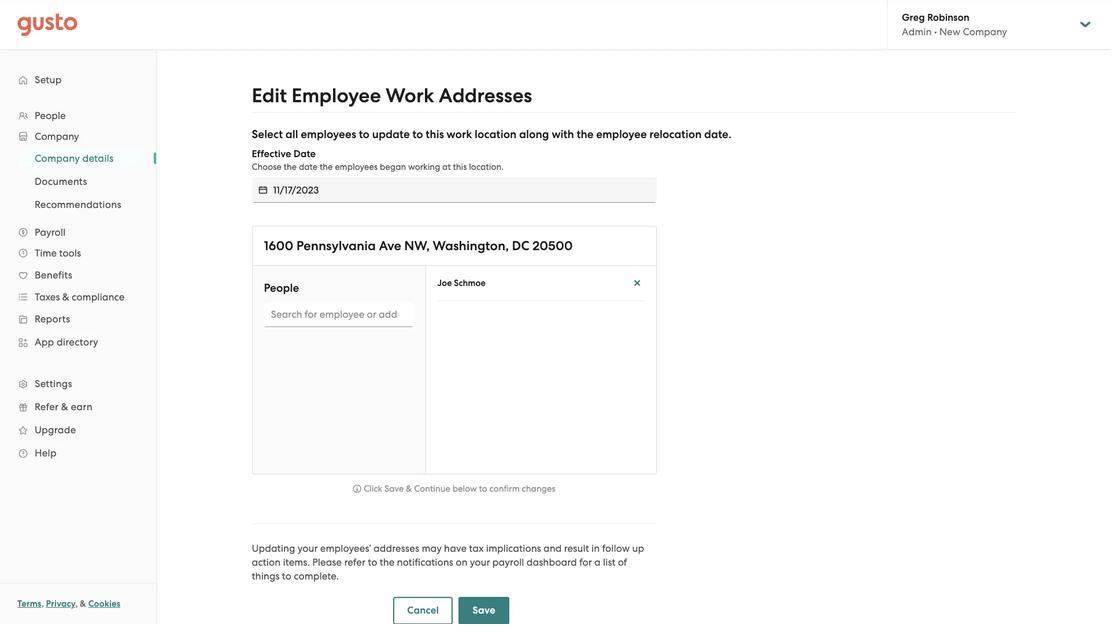 Task type: locate. For each thing, give the bounding box(es) containing it.
your down tax
[[470, 557, 490, 569]]

1 horizontal spatial people
[[264, 282, 299, 295]]

x image
[[633, 278, 642, 289]]

edit
[[252, 84, 287, 108]]

cookies button
[[88, 598, 121, 611]]

click
[[364, 484, 382, 495]]

& right taxes
[[62, 292, 69, 303]]

benefits
[[35, 270, 72, 281]]

&
[[62, 292, 69, 303], [61, 401, 68, 413], [406, 484, 412, 495], [80, 599, 86, 610]]

effective date choose the date the employees began working at this location.
[[252, 148, 504, 172]]

schmoe
[[454, 278, 486, 289]]

nw,
[[405, 238, 430, 254]]

1 horizontal spatial save
[[473, 605, 496, 617]]

,
[[41, 599, 44, 610], [75, 599, 78, 610]]

list
[[0, 105, 156, 465], [0, 147, 156, 216]]

0 horizontal spatial save
[[385, 484, 404, 495]]

to down items.
[[282, 571, 292, 583]]

items.
[[283, 557, 310, 569]]

save
[[385, 484, 404, 495], [473, 605, 496, 617]]

& inside dropdown button
[[62, 292, 69, 303]]

dashboard
[[527, 557, 577, 569]]

people inside people dropdown button
[[35, 110, 66, 121]]

robinson
[[928, 12, 970, 24]]

earn
[[71, 401, 93, 413]]

location.
[[469, 162, 504, 172]]

terms
[[17, 599, 41, 610]]

your
[[298, 543, 318, 555], [470, 557, 490, 569]]

circle info image
[[353, 484, 362, 495]]

1 vertical spatial this
[[453, 162, 467, 172]]

1 vertical spatial your
[[470, 557, 490, 569]]

, left cookies
[[75, 599, 78, 610]]

your up items.
[[298, 543, 318, 555]]

people up company dropdown button at the top of the page
[[35, 110, 66, 121]]

compliance
[[72, 292, 125, 303]]

company button
[[12, 126, 145, 147]]

upgrade
[[35, 425, 76, 436]]

this
[[426, 128, 444, 141], [453, 162, 467, 172]]

0 vertical spatial company
[[963, 26, 1008, 38]]

1 vertical spatial save
[[473, 605, 496, 617]]

1600 pennsylvania ave nw, washington, dc 20500
[[264, 238, 573, 254]]

help link
[[12, 443, 145, 464]]

company inside dropdown button
[[35, 131, 79, 142]]

this inside effective date choose the date the employees began working at this location.
[[453, 162, 467, 172]]

1 list from the top
[[0, 105, 156, 465]]

0 vertical spatial your
[[298, 543, 318, 555]]

employees left began
[[335, 162, 378, 172]]

dc
[[512, 238, 530, 254]]

1 horizontal spatial your
[[470, 557, 490, 569]]

save right click
[[385, 484, 404, 495]]

time
[[35, 248, 57, 259]]

app
[[35, 337, 54, 348]]

& left earn at the bottom left of page
[[61, 401, 68, 413]]

1 vertical spatial company
[[35, 131, 79, 142]]

admin
[[902, 26, 932, 38]]

0 vertical spatial people
[[35, 110, 66, 121]]

company
[[963, 26, 1008, 38], [35, 131, 79, 142], [35, 153, 80, 164]]

people button
[[12, 105, 145, 126]]

tools
[[59, 248, 81, 259]]

this left work
[[426, 128, 444, 141]]

joe
[[438, 278, 452, 289]]

this right at
[[453, 162, 467, 172]]

list containing company details
[[0, 147, 156, 216]]

taxes & compliance button
[[12, 287, 145, 308]]

recommendations link
[[21, 194, 145, 215]]

company up the documents
[[35, 153, 80, 164]]

save inside button
[[473, 605, 496, 617]]

documents link
[[21, 171, 145, 192]]

, left privacy link
[[41, 599, 44, 610]]

•
[[935, 26, 937, 38]]

effective
[[252, 148, 291, 160]]

employees up date
[[301, 128, 356, 141]]

cancel
[[407, 605, 439, 617]]

the down the addresses
[[380, 557, 395, 569]]

0 vertical spatial save
[[385, 484, 404, 495]]

recommendations
[[35, 199, 121, 211]]

work
[[447, 128, 472, 141]]

payroll
[[35, 227, 65, 238]]

0 vertical spatial this
[[426, 128, 444, 141]]

pennsylvania
[[297, 238, 376, 254]]

app directory
[[35, 337, 98, 348]]

reports
[[35, 314, 70, 325]]

choose
[[252, 162, 282, 172]]

the inside updating your employees' addresses may have tax implications and result in follow up action items. please refer to the notifications on your payroll dashboard for a list of things to complete.
[[380, 557, 395, 569]]

to left update
[[359, 128, 370, 141]]

company up company details
[[35, 131, 79, 142]]

reports link
[[12, 309, 145, 330]]

2 list from the top
[[0, 147, 156, 216]]

the
[[577, 128, 594, 141], [284, 162, 297, 172], [320, 162, 333, 172], [380, 557, 395, 569]]

to right refer
[[368, 557, 377, 569]]

company details
[[35, 153, 114, 164]]

1 horizontal spatial this
[[453, 162, 467, 172]]

all
[[286, 128, 298, 141]]

company right new
[[963, 26, 1008, 38]]

things
[[252, 571, 280, 583]]

list
[[603, 557, 616, 569]]

0 horizontal spatial this
[[426, 128, 444, 141]]

1 , from the left
[[41, 599, 44, 610]]

2 vertical spatial company
[[35, 153, 80, 164]]

and
[[544, 543, 562, 555]]

setup
[[35, 74, 62, 86]]

relocation
[[650, 128, 702, 141]]

people down 1600
[[264, 282, 299, 295]]

company details link
[[21, 148, 145, 169]]

calendar outline image
[[259, 185, 267, 196]]

1600
[[264, 238, 294, 254]]

1 vertical spatial employees
[[335, 162, 378, 172]]

benefits link
[[12, 265, 145, 286]]

0 horizontal spatial ,
[[41, 599, 44, 610]]

follow
[[602, 543, 630, 555]]

the right with
[[577, 128, 594, 141]]

new
[[940, 26, 961, 38]]

company for company
[[35, 131, 79, 142]]

employees
[[301, 128, 356, 141], [335, 162, 378, 172]]

0 horizontal spatial people
[[35, 110, 66, 121]]

addresses
[[374, 543, 420, 555]]

2 , from the left
[[75, 599, 78, 610]]

ave
[[379, 238, 401, 254]]

save down payroll
[[473, 605, 496, 617]]

refer & earn
[[35, 401, 93, 413]]

date.
[[705, 128, 732, 141]]

along
[[519, 128, 549, 141]]

updating your employees' addresses may have tax implications and result in follow up action items. please refer to the notifications on your payroll dashboard for a list of things to complete.
[[252, 543, 645, 583]]

privacy
[[46, 599, 75, 610]]

1 vertical spatial people
[[264, 282, 299, 295]]

1 horizontal spatial ,
[[75, 599, 78, 610]]



Task type: vqa. For each thing, say whether or not it's contained in the screenshot.
The People to the bottom
yes



Task type: describe. For each thing, give the bounding box(es) containing it.
began
[[380, 162, 406, 172]]

tax
[[469, 543, 484, 555]]

terms link
[[17, 599, 41, 610]]

click save & continue below to confirm changes
[[364, 484, 556, 495]]

complete.
[[294, 571, 339, 583]]

changes
[[522, 484, 556, 495]]

refer
[[35, 401, 59, 413]]

employees inside effective date choose the date the employees began working at this location.
[[335, 162, 378, 172]]

home image
[[17, 13, 78, 36]]

date
[[299, 162, 318, 172]]

confirm
[[490, 484, 520, 495]]

time tools
[[35, 248, 81, 259]]

greg
[[902, 12, 925, 24]]

with
[[552, 128, 574, 141]]

setup link
[[12, 69, 145, 90]]

to right update
[[413, 128, 423, 141]]

below
[[453, 484, 477, 495]]

employees'
[[320, 543, 371, 555]]

select
[[252, 128, 283, 141]]

0 horizontal spatial your
[[298, 543, 318, 555]]

taxes
[[35, 292, 60, 303]]

have
[[444, 543, 467, 555]]

documents
[[35, 176, 87, 187]]

up
[[633, 543, 645, 555]]

app directory link
[[12, 332, 145, 353]]

payroll button
[[12, 222, 145, 243]]

company inside greg robinson admin • new company
[[963, 26, 1008, 38]]

select all employees to update to this work location along with the employee relocation date.
[[252, 128, 732, 141]]

a
[[595, 557, 601, 569]]

0 vertical spatial employees
[[301, 128, 356, 141]]

gusto navigation element
[[0, 50, 156, 484]]

time tools button
[[12, 243, 145, 264]]

& left cookies button
[[80, 599, 86, 610]]

20500
[[533, 238, 573, 254]]

Effective Date field
[[273, 178, 657, 203]]

updating
[[252, 543, 295, 555]]

notifications
[[397, 557, 454, 569]]

settings
[[35, 378, 72, 390]]

employee
[[596, 128, 647, 141]]

location
[[475, 128, 517, 141]]

on
[[456, 557, 468, 569]]

help
[[35, 448, 57, 459]]

directory
[[57, 337, 98, 348]]

privacy link
[[46, 599, 75, 610]]

Search for employee or address search field
[[264, 302, 414, 327]]

of
[[618, 557, 627, 569]]

refer & earn link
[[12, 397, 145, 418]]

details
[[82, 153, 114, 164]]

settings link
[[12, 374, 145, 395]]

greg robinson admin • new company
[[902, 12, 1008, 38]]

company for company details
[[35, 153, 80, 164]]

employee
[[292, 84, 381, 108]]

result
[[564, 543, 589, 555]]

taxes & compliance
[[35, 292, 125, 303]]

to right "below"
[[479, 484, 488, 495]]

for
[[580, 557, 592, 569]]

the left date
[[284, 162, 297, 172]]

cookies
[[88, 599, 121, 610]]

cancel link
[[394, 598, 453, 625]]

implications
[[486, 543, 541, 555]]

in
[[592, 543, 600, 555]]

action
[[252, 557, 281, 569]]

joe schmoe
[[438, 278, 486, 289]]

the right date
[[320, 162, 333, 172]]

continue
[[414, 484, 451, 495]]

upgrade link
[[12, 420, 145, 441]]

list containing people
[[0, 105, 156, 465]]

payroll
[[493, 557, 524, 569]]

working
[[408, 162, 440, 172]]

work
[[386, 84, 434, 108]]

update
[[372, 128, 410, 141]]

at
[[443, 162, 451, 172]]

may
[[422, 543, 442, 555]]

& left the continue
[[406, 484, 412, 495]]



